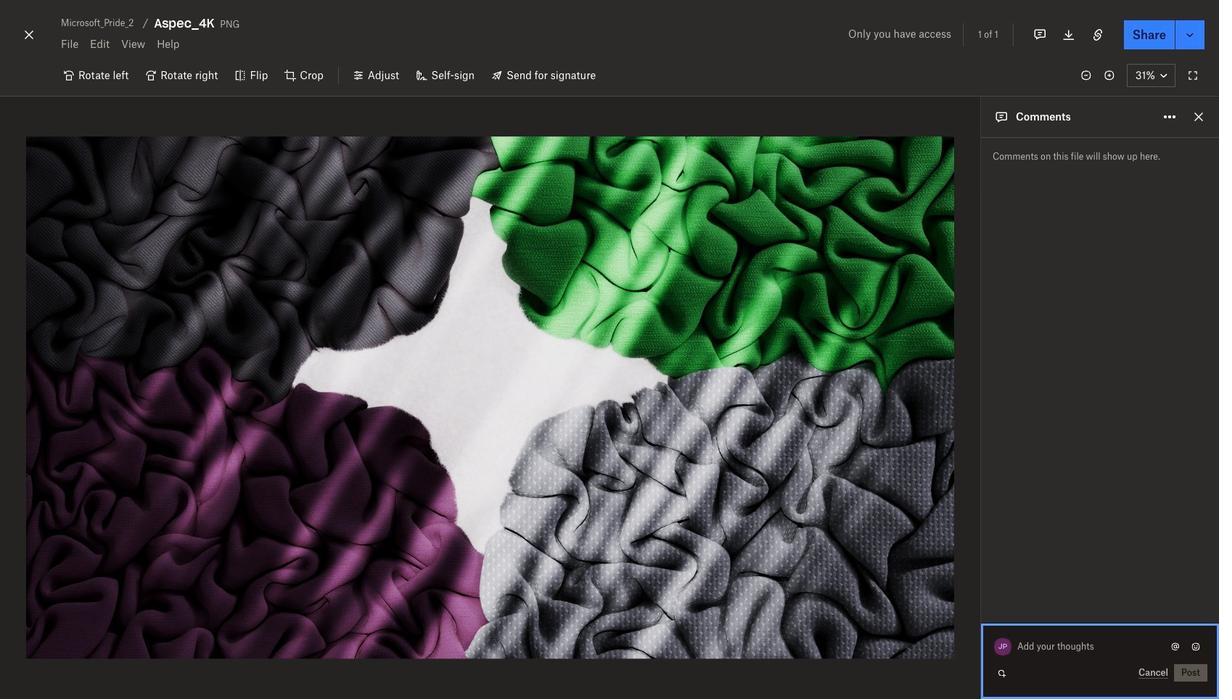 Task type: vqa. For each thing, say whether or not it's contained in the screenshot.
"YYYY" to the top
no



Task type: describe. For each thing, give the bounding box(es) containing it.
close right sidebar image
[[1191, 108, 1208, 126]]

add your thoughts image
[[1019, 639, 1156, 655]]

close image
[[20, 23, 38, 46]]



Task type: locate. For each thing, give the bounding box(es) containing it.
Add your thoughts text field
[[1019, 635, 1167, 658]]

aspec_4k.png image
[[26, 137, 955, 659], [26, 137, 955, 659]]



